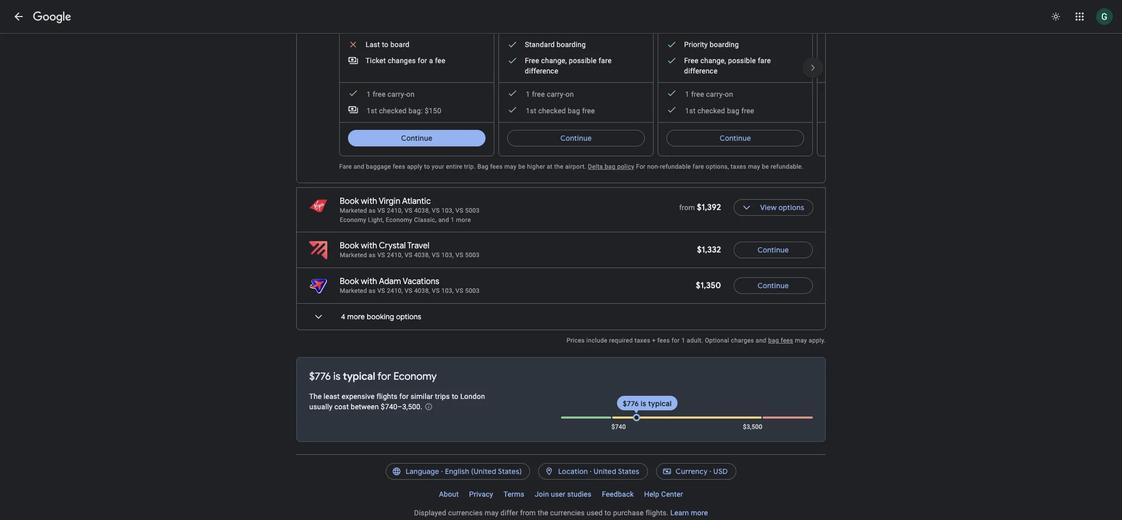 Task type: locate. For each thing, give the bounding box(es) containing it.
for inside the least expensive flights for similar trips to london usually cost between $740–3,500.
[[400, 392, 409, 401]]

economy light, economy classic, and 1 more
[[340, 216, 471, 224]]

1 horizontal spatial options
[[779, 203, 805, 212]]

2 book from the top
[[340, 241, 359, 251]]

$1,350
[[696, 280, 722, 291]]

0 horizontal spatial $776
[[309, 370, 331, 383]]

1 as from the top
[[369, 207, 376, 214]]

marketed inside 'book with adam vacations marketed as vs 2410, vs 4038, vs 103, vs 5003'
[[340, 287, 367, 294]]

1 vertical spatial as
[[369, 251, 376, 259]]

0 vertical spatial options
[[779, 203, 805, 212]]

location
[[559, 467, 588, 476]]

0 horizontal spatial checked
[[379, 107, 407, 115]]

free
[[525, 56, 540, 65], [685, 56, 699, 65]]

2410, inside book with crystal travel marketed as vs 2410, vs 4038, vs 103, vs 5003
[[387, 251, 403, 259]]

1 2410, from the top
[[387, 207, 403, 214]]

2 on from the left
[[566, 90, 574, 98]]

3 checked from the left
[[698, 107, 726, 115]]

1 for priority boarding
[[686, 90, 690, 98]]

3 book from the top
[[340, 276, 359, 287]]

marketed inside book with crystal travel marketed as vs 2410, vs 4038, vs 103, vs 5003
[[340, 251, 367, 259]]

1 horizontal spatial typical
[[649, 399, 672, 408]]

1 vertical spatial from
[[520, 509, 536, 517]]

1 vertical spatial options
[[396, 312, 422, 321]]

1 boarding from the left
[[557, 40, 586, 49]]

4038, down travel
[[414, 251, 430, 259]]

103, for book with virgin atlantic
[[442, 207, 454, 214]]

3 103, from the top
[[442, 287, 454, 294]]

1 vertical spatial more
[[347, 312, 365, 321]]

to
[[382, 40, 389, 49], [424, 163, 430, 170], [452, 392, 459, 401], [605, 509, 612, 517]]

the down join
[[538, 509, 549, 517]]

2 horizontal spatial 1st
[[686, 107, 696, 115]]

may left refundable. on the top
[[749, 163, 761, 170]]

3 1 free carry-on from the left
[[686, 90, 734, 98]]

1 horizontal spatial free
[[685, 56, 699, 65]]

0 horizontal spatial carry-
[[388, 90, 407, 98]]

and right fare
[[354, 163, 365, 170]]

from right differ
[[520, 509, 536, 517]]

3 with from the top
[[361, 276, 377, 287]]

2 2410, from the top
[[387, 251, 403, 259]]

2 as from the top
[[369, 251, 376, 259]]

change appearance image
[[1044, 4, 1069, 29]]

free change, possible fare difference for standard boarding
[[525, 56, 612, 75]]

2410, inside book with virgin atlantic marketed as vs 2410, vs 4038, vs 103, vs 5003
[[387, 207, 403, 214]]

2 1st from the left
[[526, 107, 537, 115]]

taxes left "+"
[[635, 337, 651, 344]]

help
[[645, 490, 660, 498]]

the right at
[[555, 163, 564, 170]]

on for priority boarding
[[725, 90, 734, 98]]

difference down priority
[[685, 67, 718, 75]]

2 vertical spatial 103,
[[442, 287, 454, 294]]

1 up the first checked bag costs 150 us dollars element
[[367, 90, 371, 98]]

1 1 free carry-on from the left
[[367, 90, 415, 98]]

2 checked from the left
[[539, 107, 566, 115]]

change, down standard boarding
[[541, 56, 567, 65]]

carry- down standard boarding
[[547, 90, 566, 98]]

carry- down 'priority boarding' in the top right of the page
[[707, 90, 725, 98]]

for left adult.
[[672, 337, 680, 344]]

1 5003 from the top
[[465, 207, 480, 214]]

as up light, on the top of page
[[369, 207, 376, 214]]

1st inside the first checked bag costs 150 us dollars element
[[367, 107, 377, 115]]

flights
[[377, 392, 398, 401]]

may
[[505, 163, 517, 170], [749, 163, 761, 170], [795, 337, 808, 344], [485, 509, 499, 517]]

to right used on the right of the page
[[605, 509, 612, 517]]

book for book with adam vacations
[[340, 276, 359, 287]]

0 vertical spatial book
[[340, 196, 359, 206]]

with up light, on the top of page
[[361, 196, 377, 206]]

checked for standard boarding
[[539, 107, 566, 115]]

free change, possible fare difference down 'priority boarding' in the top right of the page
[[685, 56, 771, 75]]

free down standard
[[525, 56, 540, 65]]

0 vertical spatial 103,
[[442, 207, 454, 214]]

change, for standard
[[541, 56, 567, 65]]

help center link
[[639, 486, 689, 502]]

1 right classic,
[[451, 216, 455, 224]]

difference down standard
[[525, 67, 559, 75]]

travel
[[408, 241, 430, 251]]

4038, inside 'book with adam vacations marketed as vs 2410, vs 4038, vs 103, vs 5003'
[[414, 287, 430, 294]]

with left adam
[[361, 276, 377, 287]]

and right classic,
[[439, 216, 449, 224]]

2 horizontal spatial 1 free carry-on
[[686, 90, 734, 98]]

1 horizontal spatial more
[[456, 216, 471, 224]]

free down priority
[[685, 56, 699, 65]]

as for virgin
[[369, 207, 376, 214]]

possible down standard boarding
[[569, 56, 597, 65]]

1 difference from the left
[[525, 67, 559, 75]]

1 vertical spatial 2410,
[[387, 251, 403, 259]]

2 5003 from the top
[[465, 251, 480, 259]]

boarding
[[557, 40, 586, 49], [710, 40, 739, 49]]

1 vertical spatial and
[[439, 216, 449, 224]]

0 horizontal spatial boarding
[[557, 40, 586, 49]]

1350 US dollars text field
[[696, 280, 722, 291]]

options right view at the right top of the page
[[779, 203, 805, 212]]

last
[[366, 40, 380, 49]]

2 marketed from the top
[[340, 251, 367, 259]]

1 vertical spatial with
[[361, 241, 377, 251]]

1 free carry-on down standard boarding
[[526, 90, 574, 98]]

used
[[587, 509, 603, 517]]

join user studies
[[535, 490, 592, 498]]

0 horizontal spatial 1st
[[367, 107, 377, 115]]

1 change, from the left
[[541, 56, 567, 65]]

1 free carry-on for priority
[[686, 90, 734, 98]]

book left crystal
[[340, 241, 359, 251]]

0 vertical spatial and
[[354, 163, 365, 170]]

boarding right standard
[[557, 40, 586, 49]]

virgin
[[379, 196, 401, 206]]

5003 inside book with virgin atlantic marketed as vs 2410, vs 4038, vs 103, vs 5003
[[465, 207, 480, 214]]

0 horizontal spatial typical
[[343, 370, 376, 383]]

is for $776 is typical
[[641, 399, 647, 408]]

book for book with virgin atlantic
[[340, 196, 359, 206]]

more right 4
[[347, 312, 365, 321]]

change, down 'priority boarding' in the top right of the page
[[701, 56, 727, 65]]

0 vertical spatial 2410,
[[387, 207, 403, 214]]

$3,500
[[743, 423, 763, 431]]

1 horizontal spatial $776
[[623, 399, 639, 408]]

$776 is typical for economy
[[309, 370, 437, 383]]

1 vertical spatial 5003
[[465, 251, 480, 259]]

2 horizontal spatial carry-
[[707, 90, 725, 98]]

1 for last to board
[[367, 90, 371, 98]]

1 vertical spatial marketed
[[340, 251, 367, 259]]

1 vertical spatial taxes
[[635, 337, 651, 344]]

about link
[[434, 486, 464, 502]]

board
[[391, 40, 410, 49]]

1 free carry-on up the first checked bag costs 150 us dollars element
[[367, 90, 415, 98]]

1st checked bag free for priority
[[686, 107, 755, 115]]

1 horizontal spatial currencies
[[551, 509, 585, 517]]

0 vertical spatial 5003
[[465, 207, 480, 214]]

2 horizontal spatial fare
[[758, 56, 771, 65]]

as down light, on the top of page
[[369, 251, 376, 259]]

1 possible from the left
[[569, 56, 597, 65]]

for
[[637, 163, 646, 170]]

expensive
[[342, 392, 375, 401]]

as inside 'book with adam vacations marketed as vs 2410, vs 4038, vs 103, vs 5003'
[[369, 287, 376, 294]]

2 first checked bag is free element from the left
[[667, 105, 755, 116]]

differ
[[501, 509, 519, 517]]

2 carry- from the left
[[547, 90, 566, 98]]

4038, inside book with virgin atlantic marketed as vs 2410, vs 4038, vs 103, vs 5003
[[414, 207, 430, 214]]

1 book from the top
[[340, 196, 359, 206]]

2 vertical spatial as
[[369, 287, 376, 294]]

0 vertical spatial as
[[369, 207, 376, 214]]

go back image
[[12, 10, 25, 23]]

free change, possible fare difference
[[525, 56, 612, 75], [685, 56, 771, 75]]

more right learn
[[691, 509, 709, 517]]

2410, for crystal
[[387, 251, 403, 259]]

standard boarding
[[525, 40, 586, 49]]

vs
[[378, 207, 386, 214], [405, 207, 413, 214], [432, 207, 440, 214], [456, 207, 464, 214], [378, 251, 386, 259], [405, 251, 413, 259], [432, 251, 440, 259], [456, 251, 464, 259], [378, 287, 386, 294], [405, 287, 413, 294], [432, 287, 440, 294], [456, 287, 464, 294]]

boarding right priority
[[710, 40, 739, 49]]

fare for standard boarding
[[599, 56, 612, 65]]

1 1st checked bag free from the left
[[526, 107, 595, 115]]

2 horizontal spatial and
[[756, 337, 767, 344]]

1 horizontal spatial 1st checked bag free
[[686, 107, 755, 115]]

4038, inside book with crystal travel marketed as vs 2410, vs 4038, vs 103, vs 5003
[[414, 251, 430, 259]]

2 vertical spatial with
[[361, 276, 377, 287]]

with for adam
[[361, 276, 377, 287]]

5003 inside book with crystal travel marketed as vs 2410, vs 4038, vs 103, vs 5003
[[465, 251, 480, 259]]

options right booking
[[396, 312, 422, 321]]

2 vertical spatial 5003
[[465, 287, 480, 294]]

0 horizontal spatial the
[[538, 509, 549, 517]]

$776 up "the"
[[309, 370, 331, 383]]

3 4038, from the top
[[414, 287, 430, 294]]

103, inside 'book with adam vacations marketed as vs 2410, vs 4038, vs 103, vs 5003'
[[442, 287, 454, 294]]

1 horizontal spatial possible
[[729, 56, 756, 65]]

privacy link
[[464, 486, 499, 502]]

book down fare
[[340, 196, 359, 206]]

2410, down adam
[[387, 287, 403, 294]]

1 horizontal spatial and
[[439, 216, 449, 224]]

1 vertical spatial $776
[[623, 399, 639, 408]]

0 vertical spatial $776
[[309, 370, 331, 383]]

taxes
[[731, 163, 747, 170], [635, 337, 651, 344]]

for up $740–3,500.
[[400, 392, 409, 401]]

4038, down the vacations
[[414, 287, 430, 294]]

economy down book with virgin atlantic marketed as vs 2410, vs 4038, vs 103, vs 5003
[[386, 216, 413, 224]]

1 free change, possible fare difference from the left
[[525, 56, 612, 75]]

2 103, from the top
[[442, 251, 454, 259]]

terms link
[[499, 486, 530, 502]]

and right charges
[[756, 337, 767, 344]]

first checked bag is free element
[[508, 105, 595, 116], [667, 105, 755, 116]]

4038, up classic,
[[414, 207, 430, 214]]

0 horizontal spatial free change, possible fare difference
[[525, 56, 612, 75]]

2 difference from the left
[[685, 67, 718, 75]]

(united
[[471, 467, 497, 476]]

2 horizontal spatial more
[[691, 509, 709, 517]]

first checked bag is free element for standard
[[508, 105, 595, 116]]

1 left adult.
[[682, 337, 686, 344]]

2 free from the left
[[685, 56, 699, 65]]

0 horizontal spatial free
[[525, 56, 540, 65]]

user
[[551, 490, 566, 498]]

carry- for standard
[[547, 90, 566, 98]]

book inside book with virgin atlantic marketed as vs 2410, vs 4038, vs 103, vs 5003
[[340, 196, 359, 206]]

2410,
[[387, 207, 403, 214], [387, 251, 403, 259], [387, 287, 403, 294]]

possible for priority boarding
[[729, 56, 756, 65]]

1 horizontal spatial 1st
[[526, 107, 537, 115]]

1 vertical spatial is
[[641, 399, 647, 408]]

as
[[369, 207, 376, 214], [369, 251, 376, 259], [369, 287, 376, 294]]

bag
[[568, 107, 581, 115], [728, 107, 740, 115], [605, 163, 616, 170], [769, 337, 780, 344]]

free for standard boarding
[[525, 56, 540, 65]]

with inside 'book with adam vacations marketed as vs 2410, vs 4038, vs 103, vs 5003'
[[361, 276, 377, 287]]

currency
[[676, 467, 708, 476]]

with inside book with virgin atlantic marketed as vs 2410, vs 4038, vs 103, vs 5003
[[361, 196, 377, 206]]

1 horizontal spatial difference
[[685, 67, 718, 75]]

0 vertical spatial the
[[555, 163, 564, 170]]

$740
[[612, 423, 626, 431]]

1 vertical spatial 4038,
[[414, 251, 430, 259]]

difference for priority
[[685, 67, 718, 75]]

3 marketed from the top
[[340, 287, 367, 294]]

carry- up the first checked bag costs 150 us dollars element
[[388, 90, 407, 98]]

2 vertical spatial 2410,
[[387, 287, 403, 294]]

as inside book with crystal travel marketed as vs 2410, vs 4038, vs 103, vs 5003
[[369, 251, 376, 259]]

from
[[680, 203, 695, 212], [520, 509, 536, 517]]

the
[[555, 163, 564, 170], [538, 509, 549, 517]]

103,
[[442, 207, 454, 214], [442, 251, 454, 259], [442, 287, 454, 294]]

1 marketed from the top
[[340, 207, 367, 214]]

103, for book with adam vacations
[[442, 287, 454, 294]]

0 horizontal spatial is
[[334, 370, 341, 383]]

free for priority boarding
[[685, 56, 699, 65]]

3 2410, from the top
[[387, 287, 403, 294]]

2 4038, from the top
[[414, 251, 430, 259]]

1 carry- from the left
[[388, 90, 407, 98]]

2 1st checked bag free from the left
[[686, 107, 755, 115]]

to right trips
[[452, 392, 459, 401]]

fare for priority boarding
[[758, 56, 771, 65]]

4038, for book with virgin atlantic
[[414, 207, 430, 214]]

vacations
[[403, 276, 440, 287]]

1 vertical spatial the
[[538, 509, 549, 517]]

1
[[367, 90, 371, 98], [526, 90, 530, 98], [686, 90, 690, 98], [451, 216, 455, 224], [682, 337, 686, 344]]

carry-
[[388, 90, 407, 98], [547, 90, 566, 98], [707, 90, 725, 98]]

1 horizontal spatial taxes
[[731, 163, 747, 170]]

1 horizontal spatial fare
[[693, 163, 705, 170]]

2 with from the top
[[361, 241, 377, 251]]

1 horizontal spatial change,
[[701, 56, 727, 65]]

1 horizontal spatial free change, possible fare difference
[[685, 56, 771, 75]]

2 vertical spatial more
[[691, 509, 709, 517]]

0 vertical spatial with
[[361, 196, 377, 206]]

about
[[439, 490, 459, 498]]

first checked bag costs 150 us dollars element
[[348, 105, 442, 116]]

cost
[[335, 403, 349, 411]]

currencies
[[448, 509, 483, 517], [551, 509, 585, 517]]

is
[[334, 370, 341, 383], [641, 399, 647, 408]]

as up booking
[[369, 287, 376, 294]]

to left your
[[424, 163, 430, 170]]

$776
[[309, 370, 331, 383], [623, 399, 639, 408]]

0 vertical spatial 4038,
[[414, 207, 430, 214]]

priority boarding
[[685, 40, 739, 49]]

change, for priority
[[701, 56, 727, 65]]

1 down standard
[[526, 90, 530, 98]]

1 horizontal spatial is
[[641, 399, 647, 408]]

0 horizontal spatial from
[[520, 509, 536, 517]]

currencies down privacy
[[448, 509, 483, 517]]

5003 inside 'book with adam vacations marketed as vs 2410, vs 4038, vs 103, vs 5003'
[[465, 287, 480, 294]]

3 on from the left
[[725, 90, 734, 98]]

united
[[594, 467, 617, 476]]

3 as from the top
[[369, 287, 376, 294]]

airport.
[[566, 163, 587, 170]]

2 change, from the left
[[701, 56, 727, 65]]

1 for standard boarding
[[526, 90, 530, 98]]

on for standard boarding
[[566, 90, 574, 98]]

2 vertical spatial 4038,
[[414, 287, 430, 294]]

1 horizontal spatial boarding
[[710, 40, 739, 49]]

similar
[[411, 392, 433, 401]]

london
[[461, 392, 485, 401]]

be left 'higher'
[[519, 163, 526, 170]]

2 1 free carry-on from the left
[[526, 90, 574, 98]]

free for last
[[373, 90, 386, 98]]

light,
[[368, 216, 384, 224]]

options inside dropdown button
[[779, 203, 805, 212]]

1 horizontal spatial from
[[680, 203, 695, 212]]

required
[[610, 337, 633, 344]]

free for standard
[[532, 90, 545, 98]]

103, inside book with crystal travel marketed as vs 2410, vs 4038, vs 103, vs 5003
[[442, 251, 454, 259]]

1st
[[367, 107, 377, 115], [526, 107, 537, 115], [686, 107, 696, 115]]

0 horizontal spatial on
[[407, 90, 415, 98]]

possible down 'priority boarding' in the top right of the page
[[729, 56, 756, 65]]

learn more about price insights image
[[425, 403, 433, 411]]

1 103, from the top
[[442, 207, 454, 214]]

1 4038, from the top
[[414, 207, 430, 214]]

1 with from the top
[[361, 196, 377, 206]]

0 horizontal spatial currencies
[[448, 509, 483, 517]]

with
[[361, 196, 377, 206], [361, 241, 377, 251], [361, 276, 377, 287]]

1 1st from the left
[[367, 107, 377, 115]]

1 down priority
[[686, 90, 690, 98]]

currencies down join user studies
[[551, 509, 585, 517]]

0 horizontal spatial 1st checked bag free
[[526, 107, 595, 115]]

0 horizontal spatial 1 free carry-on
[[367, 90, 415, 98]]

next image
[[801, 55, 826, 80]]

3 1st from the left
[[686, 107, 696, 115]]

marketed for book with adam vacations
[[340, 287, 367, 294]]

1 horizontal spatial on
[[566, 90, 574, 98]]

book inside 'book with adam vacations marketed as vs 2410, vs 4038, vs 103, vs 5003'
[[340, 276, 359, 287]]

more right classic,
[[456, 216, 471, 224]]

1 horizontal spatial first checked bag is free element
[[667, 105, 755, 116]]

2410, down virgin
[[387, 207, 403, 214]]

2 horizontal spatial checked
[[698, 107, 726, 115]]

0 horizontal spatial be
[[519, 163, 526, 170]]

last to board
[[366, 40, 410, 49]]

marketed
[[340, 207, 367, 214], [340, 251, 367, 259], [340, 287, 367, 294]]

1 vertical spatial book
[[340, 241, 359, 251]]

1 first checked bag is free element from the left
[[508, 105, 595, 116]]

$150
[[425, 107, 442, 115]]

book
[[340, 196, 359, 206], [340, 241, 359, 251], [340, 276, 359, 287]]

2 vertical spatial book
[[340, 276, 359, 287]]

be left refundable. on the top
[[762, 163, 770, 170]]

book inside book with crystal travel marketed as vs 2410, vs 4038, vs 103, vs 5003
[[340, 241, 359, 251]]

as inside book with virgin atlantic marketed as vs 2410, vs 4038, vs 103, vs 5003
[[369, 207, 376, 214]]

more
[[456, 216, 471, 224], [347, 312, 365, 321], [691, 509, 709, 517]]

2 boarding from the left
[[710, 40, 739, 49]]

0 vertical spatial is
[[334, 370, 341, 383]]

0 horizontal spatial fare
[[599, 56, 612, 65]]

from left $1,392
[[680, 203, 695, 212]]

marketed for book with virgin atlantic
[[340, 207, 367, 214]]

0 horizontal spatial possible
[[569, 56, 597, 65]]

0 vertical spatial typical
[[343, 370, 376, 383]]

2 free change, possible fare difference from the left
[[685, 56, 771, 75]]

1 free from the left
[[525, 56, 540, 65]]

checked for priority boarding
[[698, 107, 726, 115]]

on
[[407, 90, 415, 98], [566, 90, 574, 98], [725, 90, 734, 98]]

3 carry- from the left
[[707, 90, 725, 98]]

0 horizontal spatial first checked bag is free element
[[508, 105, 595, 116]]

displayed
[[414, 509, 447, 517]]

with inside book with crystal travel marketed as vs 2410, vs 4038, vs 103, vs 5003
[[361, 241, 377, 251]]

2 possible from the left
[[729, 56, 756, 65]]

1 free carry-on down 'priority boarding' in the top right of the page
[[686, 90, 734, 98]]

0 vertical spatial from
[[680, 203, 695, 212]]

fees right bag
[[491, 163, 503, 170]]

0 horizontal spatial taxes
[[635, 337, 651, 344]]

1 horizontal spatial carry-
[[547, 90, 566, 98]]

0 horizontal spatial more
[[347, 312, 365, 321]]

taxes right options,
[[731, 163, 747, 170]]

free change, possible fare difference down standard boarding
[[525, 56, 612, 75]]

3 5003 from the top
[[465, 287, 480, 294]]

0 vertical spatial taxes
[[731, 163, 747, 170]]

103, inside book with virgin atlantic marketed as vs 2410, vs 4038, vs 103, vs 5003
[[442, 207, 454, 214]]

1 horizontal spatial be
[[762, 163, 770, 170]]

$776 up $740
[[623, 399, 639, 408]]

boarding for priority boarding
[[710, 40, 739, 49]]

2 horizontal spatial on
[[725, 90, 734, 98]]

2410, down crystal
[[387, 251, 403, 259]]

0 horizontal spatial change,
[[541, 56, 567, 65]]

1 horizontal spatial checked
[[539, 107, 566, 115]]

fees left apply.
[[781, 337, 794, 344]]

marketed inside book with virgin atlantic marketed as vs 2410, vs 4038, vs 103, vs 5003
[[340, 207, 367, 214]]

0 vertical spatial marketed
[[340, 207, 367, 214]]

1 horizontal spatial 1 free carry-on
[[526, 90, 574, 98]]

apply.
[[809, 337, 826, 344]]

with left crystal
[[361, 241, 377, 251]]

the least expensive flights for similar trips to london usually cost between $740–3,500.
[[309, 392, 485, 411]]

2 vertical spatial marketed
[[340, 287, 367, 294]]

book up 4
[[340, 276, 359, 287]]

checked
[[379, 107, 407, 115], [539, 107, 566, 115], [698, 107, 726, 115]]

feedback link
[[597, 486, 639, 502]]

1 vertical spatial typical
[[649, 399, 672, 408]]

1392 US dollars text field
[[697, 202, 722, 213]]

change,
[[541, 56, 567, 65], [701, 56, 727, 65]]

4038, for book with adam vacations
[[414, 287, 430, 294]]

2410, inside 'book with adam vacations marketed as vs 2410, vs 4038, vs 103, vs 5003'
[[387, 287, 403, 294]]

1 on from the left
[[407, 90, 415, 98]]



Task type: vqa. For each thing, say whether or not it's contained in the screenshot.
rightmost options
yes



Task type: describe. For each thing, give the bounding box(es) containing it.
5003 for book with virgin atlantic
[[465, 207, 480, 214]]

learn
[[671, 509, 689, 517]]

to inside the least expensive flights for similar trips to london usually cost between $740–3,500.
[[452, 392, 459, 401]]

may left apply.
[[795, 337, 808, 344]]

adult.
[[687, 337, 704, 344]]

view
[[760, 203, 777, 212]]

refundable
[[660, 163, 691, 170]]

options,
[[706, 163, 730, 170]]

the
[[309, 392, 322, 401]]

$1,392
[[697, 202, 722, 213]]

as for crystal
[[369, 251, 376, 259]]

2 currencies from the left
[[551, 509, 585, 517]]

view options
[[760, 203, 805, 212]]

trip.
[[464, 163, 476, 170]]

trips
[[435, 392, 450, 401]]

fees left the apply
[[393, 163, 406, 170]]

refundable.
[[771, 163, 804, 170]]

1 checked from the left
[[379, 107, 407, 115]]

5003 for book with adam vacations
[[465, 287, 480, 294]]

2 be from the left
[[762, 163, 770, 170]]

displayed currencies may differ from the currencies used to purchase flights. learn more
[[414, 509, 709, 517]]

a
[[429, 56, 433, 65]]

standard
[[525, 40, 555, 49]]

united states
[[594, 467, 640, 476]]

states
[[618, 467, 640, 476]]

on for last to board
[[407, 90, 415, 98]]

bag
[[478, 163, 489, 170]]

policy
[[618, 163, 635, 170]]

usually
[[309, 403, 333, 411]]

between
[[351, 403, 379, 411]]

1 currencies from the left
[[448, 509, 483, 517]]

from inside from $1,392
[[680, 203, 695, 212]]

1st checked bag free for standard
[[526, 107, 595, 115]]

economy up similar
[[394, 370, 437, 383]]

typical for $776 is typical
[[649, 399, 672, 408]]

least
[[324, 392, 340, 401]]

1 horizontal spatial the
[[555, 163, 564, 170]]

1 free carry-on for standard
[[526, 90, 574, 98]]

join user studies link
[[530, 486, 597, 502]]

fee
[[435, 56, 446, 65]]

free change, possible fare difference for priority boarding
[[685, 56, 771, 75]]

may left differ
[[485, 509, 499, 517]]

changes
[[388, 56, 416, 65]]

with for crystal
[[361, 241, 377, 251]]

4
[[341, 312, 346, 321]]

fare
[[339, 163, 352, 170]]

ticket changes for a fee
[[366, 56, 446, 65]]

atlantic
[[402, 196, 431, 206]]

$776 is typical
[[623, 399, 672, 408]]

$776 for $776 is typical for economy
[[309, 370, 331, 383]]

4 more booking options
[[341, 312, 422, 321]]

english
[[445, 467, 470, 476]]

higher
[[527, 163, 546, 170]]

0 vertical spatial more
[[456, 216, 471, 224]]

book with adam vacations marketed as vs 2410, vs 4038, vs 103, vs 5003
[[340, 276, 480, 294]]

flights.
[[646, 509, 669, 517]]

usd
[[714, 467, 728, 476]]

1 be from the left
[[519, 163, 526, 170]]

studies
[[568, 490, 592, 498]]

join
[[535, 490, 549, 498]]

states)
[[498, 467, 522, 476]]

1332 US dollars text field
[[697, 245, 722, 255]]

charges
[[731, 337, 755, 344]]

to right last
[[382, 40, 389, 49]]

include
[[587, 337, 608, 344]]

fare and baggage fees apply to your entire trip.  bag fees may be higher at the airport. delta bag policy for non-refundable fare options, taxes may be refundable.
[[339, 163, 804, 170]]

2410, for virgin
[[387, 207, 403, 214]]

+
[[652, 337, 656, 344]]

is for $776 is typical for economy
[[334, 370, 341, 383]]

$1,332
[[697, 245, 722, 255]]

language
[[406, 467, 439, 476]]

difference for standard
[[525, 67, 559, 75]]

priority
[[685, 40, 708, 49]]

carry- for priority
[[707, 90, 725, 98]]

marketed for book with crystal travel
[[340, 251, 367, 259]]

$740–3,500.
[[381, 403, 423, 411]]

with for virgin
[[361, 196, 377, 206]]

non-
[[648, 163, 660, 170]]

1st for priority
[[686, 107, 696, 115]]

boarding for standard boarding
[[557, 40, 586, 49]]

0 horizontal spatial options
[[396, 312, 422, 321]]

1 free carry-on for last
[[367, 90, 415, 98]]

from $1,392
[[680, 202, 722, 213]]

booking
[[367, 312, 395, 321]]

1st for standard
[[526, 107, 537, 115]]

terms
[[504, 490, 525, 498]]

economy left light, on the top of page
[[340, 216, 367, 224]]

book for book with crystal travel
[[340, 241, 359, 251]]

book with crystal travel marketed as vs 2410, vs 4038, vs 103, vs 5003
[[340, 241, 480, 259]]

crystal
[[379, 241, 406, 251]]

as for adam
[[369, 287, 376, 294]]

delta
[[588, 163, 603, 170]]

at
[[547, 163, 553, 170]]

5003 for book with crystal travel
[[465, 251, 480, 259]]

your
[[432, 163, 445, 170]]

103, for book with crystal travel
[[442, 251, 454, 259]]

$776 for $776 is typical
[[623, 399, 639, 408]]

may left 'higher'
[[505, 163, 517, 170]]

delta bag policy link
[[588, 163, 635, 170]]

apply
[[407, 163, 423, 170]]

center
[[662, 490, 684, 498]]

purchase
[[614, 509, 644, 517]]

0 horizontal spatial and
[[354, 163, 365, 170]]

privacy
[[469, 490, 494, 498]]

2410, for adam
[[387, 287, 403, 294]]

baggage
[[366, 163, 391, 170]]

free for priority
[[692, 90, 705, 98]]

for up the flights
[[378, 370, 391, 383]]

4 more booking options image
[[306, 304, 331, 329]]

2 vertical spatial and
[[756, 337, 767, 344]]

classic,
[[414, 216, 437, 224]]

possible for standard boarding
[[569, 56, 597, 65]]

book with virgin atlantic marketed as vs 2410, vs 4038, vs 103, vs 5003
[[340, 196, 480, 214]]

bag fees button
[[769, 337, 794, 344]]

learn more link
[[671, 509, 709, 517]]

optional
[[705, 337, 730, 344]]

first checked bag is free element for priority
[[667, 105, 755, 116]]

fees right "+"
[[658, 337, 670, 344]]

prices
[[567, 337, 585, 344]]

typical for $776 is typical for economy
[[343, 370, 376, 383]]

4038, for book with crystal travel
[[414, 251, 430, 259]]

for left a
[[418, 56, 427, 65]]

carry- for last
[[388, 90, 407, 98]]

1st checked bag: $150
[[367, 107, 442, 115]]

view options button
[[734, 195, 813, 220]]

entire
[[446, 163, 463, 170]]



